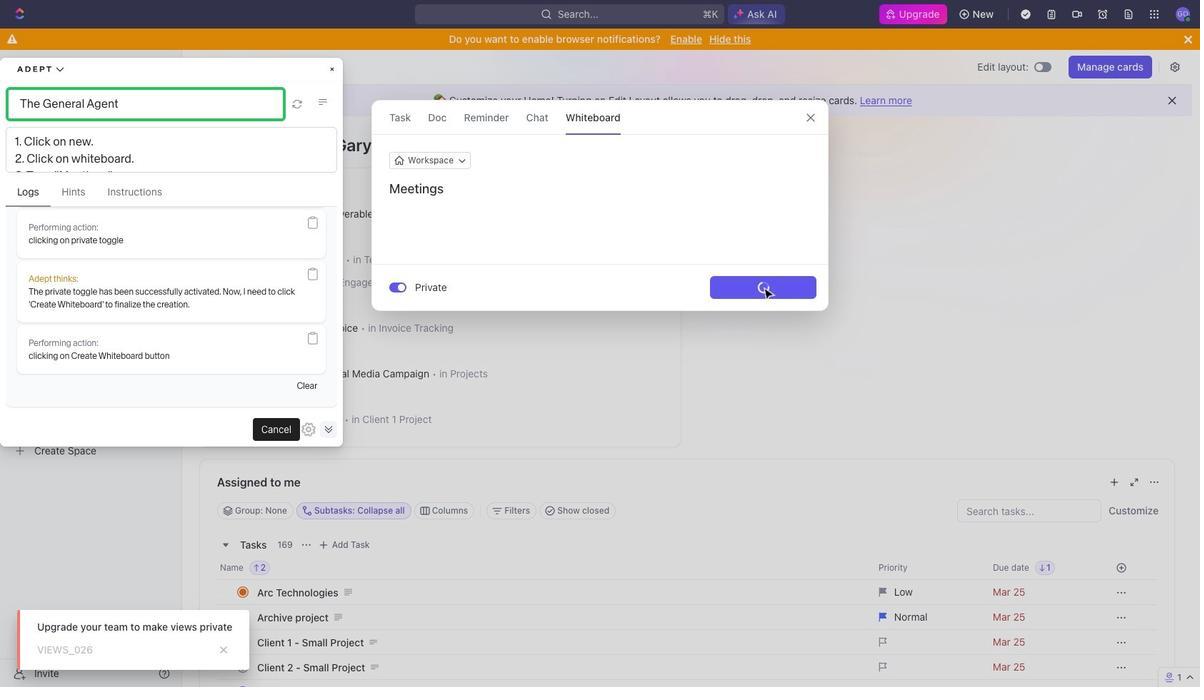 Task type: locate. For each thing, give the bounding box(es) containing it.
alert
[[182, 85, 1192, 116]]

Search tasks... text field
[[958, 501, 1101, 522]]

sidebar navigation
[[0, 50, 182, 688]]

Name this Whiteboard... field
[[372, 181, 828, 198]]

dialog
[[371, 100, 829, 311]]

tree
[[6, 319, 176, 463]]



Task type: vqa. For each thing, say whether or not it's contained in the screenshot.
1st The Sort from the top
no



Task type: describe. For each thing, give the bounding box(es) containing it.
tree inside the sidebar navigation
[[6, 319, 176, 463]]



